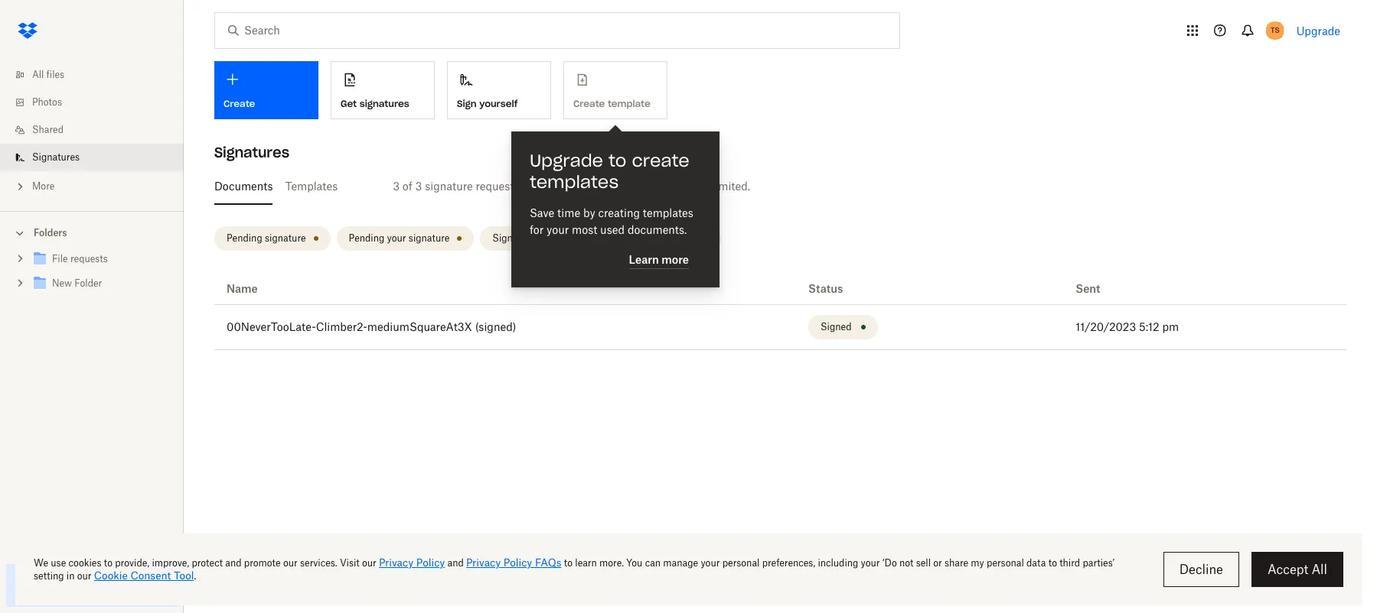 Task type: vqa. For each thing, say whether or not it's contained in the screenshot.
who in the top left of the page
no



Task type: locate. For each thing, give the bounding box(es) containing it.
1 vertical spatial requests
[[70, 253, 108, 265]]

more
[[662, 253, 689, 266]]

photos
[[32, 96, 62, 108]]

0 horizontal spatial signed
[[492, 233, 523, 244]]

0 vertical spatial templates
[[530, 171, 619, 193]]

1 horizontal spatial signatures
[[214, 144, 289, 162]]

file
[[52, 253, 68, 265]]

row
[[214, 274, 1346, 305], [214, 305, 1346, 351]]

group
[[0, 244, 184, 308]]

0 vertical spatial upgrade
[[1296, 24, 1340, 37]]

folders button
[[0, 221, 184, 244]]

table containing name
[[214, 274, 1346, 351]]

table
[[214, 274, 1346, 351]]

documents
[[214, 180, 273, 193]]

upgrade link
[[1296, 24, 1340, 37]]

requests inside group
[[70, 253, 108, 265]]

save time by creating templates for your most used documents.
[[530, 207, 693, 237]]

1 vertical spatial upgrade
[[530, 150, 603, 171]]

templates up time
[[530, 171, 619, 193]]

all
[[32, 69, 44, 80]]

upgrade for upgrade link
[[1296, 24, 1340, 37]]

tab list containing documents
[[214, 168, 1346, 205]]

pending inside pending signature button
[[227, 233, 262, 244]]

ts
[[1270, 25, 1280, 35]]

3 right of
[[415, 180, 422, 193]]

1 horizontal spatial your
[[547, 224, 569, 237]]

to
[[609, 150, 627, 171]]

1 row from the top
[[214, 274, 1346, 305]]

tab list
[[214, 168, 1346, 205]]

of
[[403, 180, 412, 193]]

month.
[[564, 180, 599, 193]]

upgrade right ts dropdown button
[[1296, 24, 1340, 37]]

yourself down create
[[645, 180, 685, 193]]

ts button
[[1263, 18, 1287, 43]]

1 horizontal spatial templates
[[643, 207, 693, 220]]

upgrade up 3 of 3 signature requests left this month. signing yourself is unlimited.
[[530, 150, 603, 171]]

for
[[530, 224, 544, 237]]

signature down of
[[409, 233, 450, 244]]

learn more button
[[629, 251, 689, 269]]

declined button
[[562, 227, 637, 251]]

signed
[[492, 233, 523, 244], [821, 321, 852, 333]]

create button
[[214, 61, 318, 119]]

1 horizontal spatial upgrade
[[1296, 24, 1340, 37]]

signatures list item
[[0, 144, 184, 171]]

signing
[[602, 180, 642, 193]]

creating
[[598, 207, 640, 220]]

row containing 00nevertoolate-climber2-mediumsquareat3x (signed)
[[214, 305, 1346, 351]]

3 of 3 signature requests left this month. signing yourself is unlimited.
[[393, 180, 750, 193]]

yourself right sign
[[479, 98, 518, 109]]

upgrade
[[1296, 24, 1340, 37], [530, 150, 603, 171]]

used
[[600, 224, 625, 237]]

list
[[0, 52, 184, 211]]

upgrade for upgrade to create templates
[[530, 150, 603, 171]]

0 vertical spatial signed
[[492, 233, 523, 244]]

0 horizontal spatial yourself
[[479, 98, 518, 109]]

1 horizontal spatial yourself
[[645, 180, 685, 193]]

0 horizontal spatial signatures
[[32, 152, 80, 163]]

1 horizontal spatial 3
[[415, 180, 422, 193]]

11/20/2023
[[1076, 321, 1136, 334]]

pending inside pending your signature button
[[349, 233, 384, 244]]

signatures
[[360, 98, 409, 109]]

0 horizontal spatial templates
[[530, 171, 619, 193]]

templates
[[530, 171, 619, 193], [643, 207, 693, 220]]

unlimited.
[[699, 180, 750, 193]]

requests inside tab list
[[476, 180, 519, 193]]

1 vertical spatial templates
[[643, 207, 693, 220]]

row up signed button
[[214, 274, 1346, 305]]

0 horizontal spatial 3
[[393, 180, 400, 193]]

explore
[[46, 575, 74, 584]]

get signatures button
[[331, 61, 435, 119]]

sent
[[1076, 282, 1100, 295]]

documents tab
[[214, 168, 273, 205]]

1 horizontal spatial signed
[[821, 321, 852, 333]]

file requests link
[[31, 250, 171, 270]]

1 horizontal spatial requests
[[476, 180, 519, 193]]

file requests
[[52, 253, 108, 265]]

2 row from the top
[[214, 305, 1346, 351]]

3
[[393, 180, 400, 193], [415, 180, 422, 193]]

1 vertical spatial yourself
[[645, 180, 685, 193]]

signature inside button
[[409, 233, 450, 244]]

files
[[46, 69, 64, 80]]

canceled
[[656, 233, 697, 244]]

time
[[557, 207, 580, 220]]

1 horizontal spatial pending
[[349, 233, 384, 244]]

signature
[[425, 180, 473, 193], [265, 233, 306, 244], [409, 233, 450, 244]]

explore free features
[[46, 575, 124, 584]]

1 pending from the left
[[227, 233, 262, 244]]

0 vertical spatial requests
[[476, 180, 519, 193]]

features
[[93, 575, 124, 584]]

more image
[[12, 179, 28, 194]]

0 horizontal spatial your
[[387, 233, 406, 244]]

1 vertical spatial signed
[[821, 321, 852, 333]]

upgrade inside the upgrade to create templates
[[530, 150, 603, 171]]

signatures link
[[12, 144, 184, 171]]

your
[[547, 224, 569, 237], [387, 233, 406, 244]]

signed left 1
[[492, 233, 523, 244]]

shared link
[[12, 116, 184, 144]]

dropbox image
[[12, 15, 43, 46]]

declined
[[574, 233, 613, 244]]

2 pending from the left
[[349, 233, 384, 244]]

get signatures
[[341, 98, 409, 109]]

3 left of
[[393, 180, 400, 193]]

0 horizontal spatial pending
[[227, 233, 262, 244]]

0 horizontal spatial upgrade
[[530, 150, 603, 171]]

0 vertical spatial yourself
[[479, 98, 518, 109]]

signatures
[[214, 144, 289, 162], [32, 152, 80, 163]]

documents.
[[628, 224, 687, 237]]

requests
[[476, 180, 519, 193], [70, 253, 108, 265]]

signatures inside signatures link
[[32, 152, 80, 163]]

0 horizontal spatial requests
[[70, 253, 108, 265]]

templates up documents. at top left
[[643, 207, 693, 220]]

most
[[572, 224, 597, 237]]

requests up folder
[[70, 253, 108, 265]]

signature down templates tab
[[265, 233, 306, 244]]

pending
[[227, 233, 262, 244], [349, 233, 384, 244]]

row down status button
[[214, 305, 1346, 351]]

requests left the left
[[476, 180, 519, 193]]

signatures down shared
[[32, 152, 80, 163]]

canceled button
[[643, 227, 721, 251]]

templates inside the upgrade to create templates
[[530, 171, 619, 193]]

your down of
[[387, 233, 406, 244]]

yourself
[[479, 98, 518, 109], [645, 180, 685, 193]]

folders
[[34, 227, 67, 239]]

by
[[583, 207, 595, 220]]

00nevertoolate-climber2-mediumsquareat3x (signed)
[[227, 321, 516, 334]]

is
[[688, 180, 696, 193]]

pm
[[1162, 321, 1179, 334]]

left
[[522, 180, 539, 193]]

status button
[[808, 280, 843, 299]]

signatures up 'documents'
[[214, 144, 289, 162]]

your down time
[[547, 224, 569, 237]]

name
[[227, 282, 258, 295]]

2 3 from the left
[[415, 180, 422, 193]]

signed down status button
[[821, 321, 852, 333]]

get
[[341, 98, 357, 109]]



Task type: describe. For each thing, give the bounding box(es) containing it.
pending signature
[[227, 233, 306, 244]]

mediumsquareat3x
[[367, 321, 472, 334]]

create
[[224, 98, 255, 109]]

quota usage element
[[15, 574, 40, 599]]

pending your signature
[[349, 233, 450, 244]]

climber2-
[[316, 321, 367, 334]]

learn
[[629, 253, 659, 266]]

row containing name
[[214, 274, 1346, 305]]

signed inside button
[[821, 321, 852, 333]]

save
[[530, 207, 554, 220]]

templates inside save time by creating templates for your most used documents.
[[643, 207, 693, 220]]

shared
[[32, 124, 64, 135]]

(signed)
[[475, 321, 516, 334]]

sign
[[457, 98, 477, 109]]

this
[[542, 180, 561, 193]]

name button
[[227, 280, 258, 299]]

pending signature button
[[214, 227, 330, 251]]

sent button
[[1076, 280, 1100, 299]]

more
[[32, 181, 55, 192]]

signed button
[[808, 315, 878, 340]]

group containing file requests
[[0, 244, 184, 308]]

all files link
[[12, 61, 184, 89]]

free
[[76, 575, 91, 584]]

your inside save time by creating templates for your most used documents.
[[547, 224, 569, 237]]

learn more
[[629, 253, 689, 266]]

pending your signature button
[[336, 227, 474, 251]]

templates
[[285, 180, 338, 193]]

yourself inside button
[[479, 98, 518, 109]]

yourself inside tab list
[[645, 180, 685, 193]]

sign yourself
[[457, 98, 518, 109]]

list containing all files
[[0, 52, 184, 211]]

new folder link
[[31, 274, 171, 295]]

sign yourself button
[[447, 61, 551, 119]]

pending for pending signature
[[227, 233, 262, 244]]

status
[[808, 282, 843, 295]]

11/20/2023 5:12 pm
[[1076, 321, 1179, 334]]

Search text field
[[244, 22, 868, 39]]

all files
[[32, 69, 64, 80]]

photos link
[[12, 89, 184, 116]]

new
[[52, 278, 72, 289]]

your inside button
[[387, 233, 406, 244]]

signature right of
[[425, 180, 473, 193]]

00nevertoolate-
[[227, 321, 316, 334]]

signature inside button
[[265, 233, 306, 244]]

1 3 from the left
[[393, 180, 400, 193]]

create
[[632, 150, 690, 171]]

upgrade to create templates
[[530, 150, 690, 193]]

5:12
[[1139, 321, 1159, 334]]

folder
[[74, 278, 102, 289]]

1
[[536, 234, 539, 243]]

new folder
[[52, 278, 102, 289]]

templates tab
[[285, 168, 338, 205]]

pending for pending your signature
[[349, 233, 384, 244]]



